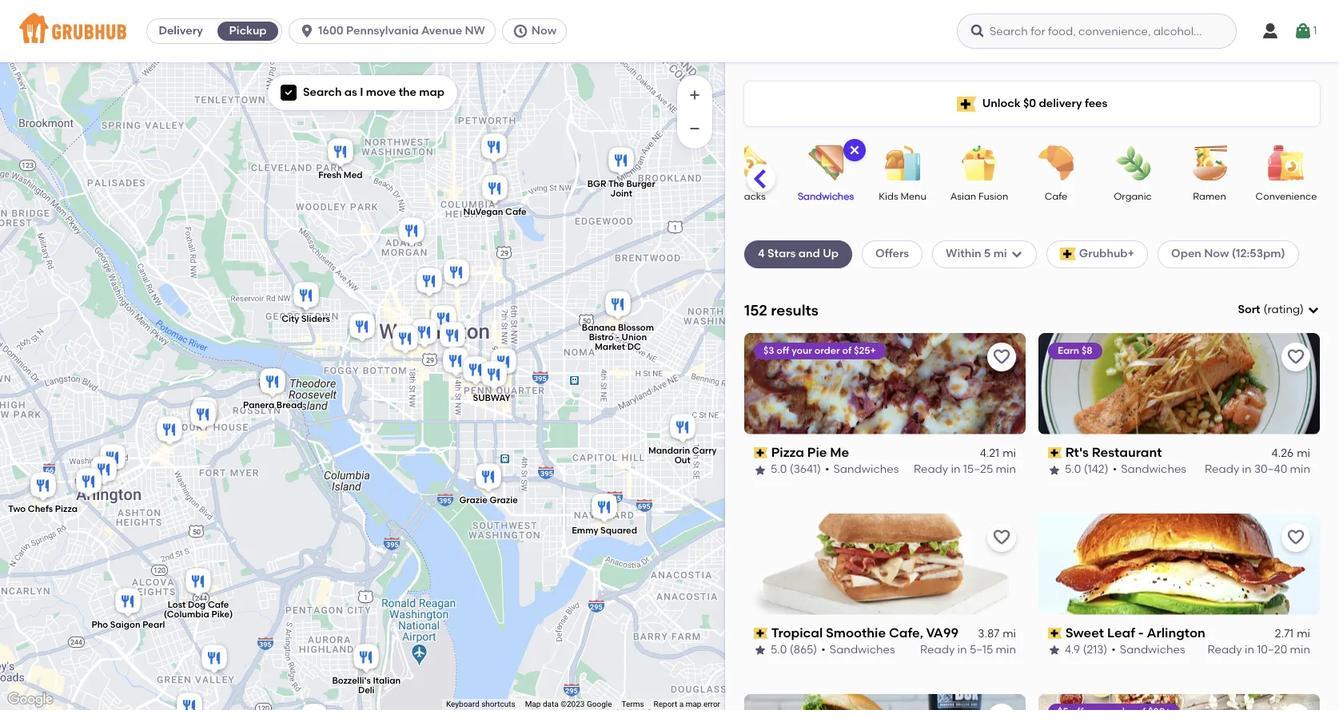 Task type: describe. For each thing, give the bounding box(es) containing it.
off
[[777, 345, 790, 356]]

0 horizontal spatial grazie grazie image
[[389, 323, 421, 358]]

cornerstone cafe image
[[427, 303, 459, 338]]

subscription pass image for tropical smoothie cafe, va99
[[754, 629, 768, 640]]

save this restaurant button down 10–20
[[1282, 704, 1311, 711]]

terms
[[622, 701, 644, 709]]

)
[[1300, 303, 1304, 317]]

2 horizontal spatial cafe
[[1045, 191, 1068, 202]]

rise bakery image
[[395, 215, 427, 250]]

med
[[343, 170, 362, 181]]

star icon image for tropical smoothie cafe, va99
[[754, 645, 767, 658]]

bozzelli's italian deli
[[332, 676, 400, 696]]

report a map error link
[[654, 701, 721, 709]]

svg image left kids menu "image"
[[848, 144, 861, 157]]

kids menu
[[879, 191, 927, 202]]

chicken + whiskey logan circle image
[[440, 256, 472, 291]]

ready for sweet leaf - arlington
[[1208, 644, 1242, 658]]

two chefs pizza image
[[27, 470, 59, 505]]

©2023
[[561, 701, 585, 709]]

asian fusion
[[951, 191, 1009, 202]]

1 horizontal spatial map
[[686, 701, 702, 709]]

carry
[[692, 446, 716, 457]]

4.9
[[1065, 644, 1080, 658]]

move
[[366, 86, 396, 99]]

grubhub plus flag logo image for unlock $0 delivery fees
[[957, 96, 976, 112]]

lost
[[167, 600, 185, 610]]

mandarin carry out
[[648, 446, 716, 466]]

union
[[621, 332, 647, 342]]

your
[[792, 345, 812, 356]]

squared
[[600, 526, 637, 536]]

min for pizza pie me
[[996, 463, 1016, 477]]

pizza pie me logo image
[[744, 333, 1026, 435]]

leaf
[[1107, 626, 1135, 641]]

snacks image
[[721, 146, 777, 181]]

2.71
[[1275, 628, 1294, 641]]

grubhub plus flag logo image for grubhub+
[[1060, 248, 1076, 261]]

save this restaurant button down 5–15
[[988, 704, 1016, 711]]

15–25
[[963, 463, 993, 477]]

nuvegan
[[463, 207, 503, 217]]

italian
[[373, 676, 400, 686]]

fusion
[[979, 191, 1009, 202]]

asian
[[951, 191, 977, 202]]

5–15
[[970, 644, 993, 658]]

ready in 5–15 min
[[920, 644, 1016, 658]]

in for rt's restaurant
[[1242, 463, 1252, 477]]

mi for -
[[1297, 628, 1311, 641]]

order
[[815, 345, 840, 356]]

(columbia
[[163, 609, 209, 620]]

sliders
[[301, 314, 330, 325]]

bgr
[[587, 178, 606, 189]]

uptowner cafe image
[[346, 311, 378, 346]]

data
[[543, 701, 559, 709]]

hipcityveg chinatown image
[[487, 346, 519, 381]]

bgr the burger joint image
[[605, 144, 637, 180]]

(12:53pm)
[[1232, 247, 1286, 261]]

joint
[[610, 188, 632, 198]]

subscription pass image for pizza pie me
[[754, 448, 768, 459]]

none field containing sort
[[1238, 302, 1320, 319]]

lost dog cafe (columbia pike) image
[[182, 566, 214, 601]]

cornerstone cafe logo image
[[1039, 695, 1320, 711]]

1 horizontal spatial now
[[1204, 247, 1229, 261]]

mandarin
[[648, 446, 690, 457]]

delivery
[[159, 24, 203, 38]]

search
[[303, 86, 342, 99]]

unlock $0 delivery fees
[[983, 97, 1108, 110]]

(
[[1264, 303, 1268, 317]]

chopt creative salad co. image
[[459, 354, 491, 389]]

the
[[399, 86, 417, 99]]

svg image inside "now" button
[[512, 23, 528, 39]]

4 stars and up
[[758, 247, 839, 261]]

nw
[[465, 24, 485, 38]]

banana
[[582, 322, 616, 333]]

market
[[595, 341, 625, 352]]

as
[[344, 86, 357, 99]]

4
[[758, 247, 765, 261]]

5.0 for pizza pie me
[[771, 463, 787, 477]]

- inside city sliders banana blossom bistro - union market dc
[[616, 332, 619, 342]]

cafe image
[[1028, 146, 1084, 181]]

save this restaurant image for save this restaurant button under 15–25
[[992, 528, 1012, 548]]

star icon image for sweet leaf - arlington
[[1048, 645, 1061, 658]]

sweet
[[1066, 626, 1104, 641]]

min for rt's restaurant
[[1290, 463, 1311, 477]]

grazie grazie two chefs pizza
[[8, 496, 518, 514]]

emmy squared image
[[588, 491, 620, 527]]

1 grazie from the left
[[459, 496, 487, 506]]

(3641)
[[790, 463, 821, 477]]

organic image
[[1105, 146, 1161, 181]]

save this restaurant button down 15–25
[[988, 524, 1016, 552]]

pizza pie me
[[771, 445, 849, 460]]

• for smoothie
[[821, 644, 826, 658]]

organic
[[1114, 191, 1152, 202]]

152
[[744, 301, 768, 320]]

• for restaurant
[[1113, 463, 1117, 477]]

$3
[[764, 345, 774, 356]]

svg image left "1" button
[[1261, 22, 1280, 41]]

in for pizza pie me
[[951, 463, 961, 477]]

main navigation navigation
[[0, 0, 1339, 62]]

emmy
[[572, 526, 598, 536]]

within
[[946, 247, 982, 261]]

arlington
[[1147, 626, 1206, 641]]

• sandwiches for restaurant
[[1113, 463, 1187, 477]]

within 5 mi
[[946, 247, 1007, 261]]

le pain quotidien (clarendon blvd) image
[[153, 414, 185, 449]]

save this restaurant image for save this restaurant button underneath )
[[1287, 348, 1306, 367]]

open now (12:53pm)
[[1172, 247, 1286, 261]]

• for leaf
[[1112, 644, 1116, 658]]

4.21 mi
[[980, 447, 1016, 461]]

5.0 (142)
[[1065, 463, 1109, 477]]

tropical
[[771, 626, 823, 641]]

5.0 (865)
[[771, 644, 817, 658]]

up
[[823, 247, 839, 261]]

sweet leaf - arlington image
[[188, 395, 220, 430]]

star icon image for pizza pie me
[[754, 464, 767, 477]]

of
[[842, 345, 852, 356]]

mandarin carry out image
[[667, 411, 699, 447]]

poppyseed rye image
[[88, 454, 120, 489]]

mi right the 4.26
[[1297, 447, 1311, 461]]

sandwiches for -
[[1120, 644, 1186, 658]]

snacks
[[733, 191, 766, 202]]

mi right 5
[[994, 247, 1007, 261]]

5.0 for rt's restaurant
[[1065, 463, 1082, 477]]

map
[[525, 701, 541, 709]]

sandwiches for me
[[834, 463, 899, 477]]

sandwiches down the sandwiches image
[[798, 191, 854, 202]]

va99
[[926, 626, 959, 641]]

pearl
[[142, 620, 165, 631]]

sweet leaf - arlington logo image
[[1039, 514, 1320, 615]]

now inside "now" button
[[532, 24, 557, 38]]

1 horizontal spatial cafe
[[505, 207, 526, 217]]

rt's restaurant
[[1066, 445, 1162, 460]]

now button
[[502, 18, 573, 44]]

save this restaurant image for save this restaurant button to the left of 'earn'
[[992, 348, 1012, 367]]

ramen
[[1193, 191, 1227, 202]]

lost dog cafe (columbia pike) pho saigon pearl
[[91, 600, 233, 631]]

bozzelli's
[[332, 676, 370, 686]]

panera bread image
[[256, 366, 288, 401]]



Task type: vqa. For each thing, say whether or not it's contained in the screenshot.
Pike)
yes



Task type: locate. For each thing, give the bounding box(es) containing it.
1 horizontal spatial subscription pass image
[[1048, 629, 1063, 640]]

5.0 for tropical smoothie cafe, va99
[[771, 644, 787, 658]]

1 subscription pass image from the left
[[754, 448, 768, 459]]

5.0 (3641)
[[771, 463, 821, 477]]

1 vertical spatial grubhub plus flag logo image
[[1060, 248, 1076, 261]]

nuvegan cafe
[[463, 207, 526, 217]]

30–40
[[1255, 463, 1288, 477]]

pike)
[[211, 609, 233, 620]]

grubhub plus flag logo image left unlock on the top of page
[[957, 96, 976, 112]]

save this restaurant button left 'earn'
[[988, 343, 1016, 372]]

earn $8
[[1058, 345, 1093, 356]]

pizza right chefs
[[55, 504, 77, 514]]

ready left 10–20
[[1208, 644, 1242, 658]]

svg image
[[1294, 22, 1313, 41], [970, 23, 986, 39], [284, 88, 293, 98], [1307, 304, 1320, 317]]

cafe
[[1045, 191, 1068, 202], [505, 207, 526, 217], [207, 600, 229, 610]]

blossom
[[618, 322, 654, 333]]

google image
[[4, 690, 57, 711]]

0 vertical spatial cafe
[[1045, 191, 1068, 202]]

0 horizontal spatial grazie
[[459, 496, 487, 506]]

mi
[[994, 247, 1007, 261], [1003, 447, 1016, 461], [1297, 447, 1311, 461], [1003, 628, 1016, 641], [1297, 628, 1311, 641]]

grazie
[[459, 496, 487, 506], [489, 496, 518, 506]]

0 horizontal spatial -
[[616, 332, 619, 342]]

subscription pass image left pizza pie me
[[754, 448, 768, 459]]

ready left the 30–40
[[1205, 463, 1240, 477]]

1600 pennsylvania avenue nw button
[[289, 18, 502, 44]]

star icon image left 5.0 (142)
[[1048, 464, 1061, 477]]

3.87
[[978, 628, 1000, 641]]

city sliders banana blossom bistro - union market dc
[[281, 314, 654, 352]]

mi right 2.71
[[1297, 628, 1311, 641]]

sandwiches down me
[[834, 463, 899, 477]]

in for sweet leaf - arlington
[[1245, 644, 1255, 658]]

rt's restaurant logo image
[[1039, 333, 1320, 435]]

save this restaurant image for save this restaurant button below 5–15
[[992, 709, 1012, 711]]

0 vertical spatial map
[[419, 86, 445, 99]]

mi right "3.87"
[[1003, 628, 1016, 641]]

in left 5–15
[[958, 644, 967, 658]]

0 vertical spatial grubhub plus flag logo image
[[957, 96, 976, 112]]

grubhub plus flag logo image left grubhub+
[[1060, 248, 1076, 261]]

1 vertical spatial grazie grazie image
[[472, 461, 504, 496]]

bozzelli's image
[[436, 319, 468, 355]]

• sandwiches down me
[[825, 463, 899, 477]]

ready down va99
[[920, 644, 955, 658]]

courthaus social image
[[187, 399, 219, 434]]

kids menu image
[[875, 146, 931, 181]]

5.0 left (3641)
[[771, 463, 787, 477]]

1 vertical spatial now
[[1204, 247, 1229, 261]]

bistro
[[589, 332, 613, 342]]

unlock
[[983, 97, 1021, 110]]

me
[[830, 445, 849, 460]]

star icon image left 4.9
[[1048, 645, 1061, 658]]

1600 pennsylvania avenue nw
[[318, 24, 485, 38]]

sort
[[1238, 303, 1261, 317]]

convenience
[[1256, 191, 1317, 202]]

keyboard
[[446, 701, 480, 709]]

map data ©2023 google
[[525, 701, 612, 709]]

tropical smoothie cafe, va99 logo image
[[744, 514, 1026, 615]]

save this restaurant button
[[988, 343, 1016, 372], [1282, 343, 1311, 372], [988, 524, 1016, 552], [1282, 524, 1311, 552], [988, 704, 1016, 711], [1282, 704, 1311, 711]]

subscription pass image
[[754, 448, 768, 459], [1048, 448, 1063, 459]]

italian gourmet deli image
[[408, 316, 440, 351]]

smoothie
[[826, 626, 886, 641]]

error
[[704, 701, 721, 709]]

fresh med image
[[324, 136, 356, 171]]

delivery
[[1039, 97, 1082, 110]]

save this restaurant image for save this restaurant button below the 30–40
[[1287, 528, 1306, 548]]

a
[[680, 701, 684, 709]]

• sandwiches down the restaurant
[[1113, 463, 1187, 477]]

1 horizontal spatial grubhub plus flag logo image
[[1060, 248, 1076, 261]]

banana blossom bistro - union market dc image
[[602, 288, 634, 323]]

save this restaurant button down the 30–40
[[1282, 524, 1311, 552]]

0 horizontal spatial map
[[419, 86, 445, 99]]

cafe right nuvegan
[[505, 207, 526, 217]]

save this restaurant image down 15–25
[[992, 528, 1012, 548]]

1 vertical spatial map
[[686, 701, 702, 709]]

0 horizontal spatial pizza
[[55, 504, 77, 514]]

pickup button
[[214, 18, 282, 44]]

dog
[[187, 600, 205, 610]]

1 button
[[1294, 17, 1317, 46]]

0 horizontal spatial grubhub plus flag logo image
[[957, 96, 976, 112]]

• sandwiches for leaf
[[1112, 644, 1186, 658]]

report a map error
[[654, 701, 721, 709]]

1 subscription pass image from the left
[[754, 629, 768, 640]]

potbelly sandwich works image
[[439, 345, 471, 380]]

1 horizontal spatial subscription pass image
[[1048, 448, 1063, 459]]

• down rt's restaurant
[[1113, 463, 1117, 477]]

0 vertical spatial grazie grazie image
[[389, 323, 421, 358]]

svg image right 5
[[1010, 248, 1023, 261]]

ready left 15–25
[[914, 463, 949, 477]]

cafe down cafe image
[[1045, 191, 1068, 202]]

manny & olga's pizza - petworth image
[[478, 131, 510, 166]]

save this restaurant image down 5–15
[[992, 709, 1012, 711]]

2 subscription pass image from the left
[[1048, 629, 1063, 640]]

save this restaurant image down )
[[1287, 348, 1306, 367]]

svg image right nw
[[512, 23, 528, 39]]

0 vertical spatial -
[[616, 332, 619, 342]]

and
[[799, 247, 820, 261]]

emmy squared
[[572, 526, 637, 536]]

2.71 mi
[[1275, 628, 1311, 641]]

min down 3.87 mi in the bottom of the page
[[996, 644, 1016, 658]]

svg image left 1600
[[299, 23, 315, 39]]

ready for tropical smoothie cafe, va99
[[920, 644, 955, 658]]

star icon image left 5.0 (865)
[[754, 645, 767, 658]]

0 vertical spatial save this restaurant image
[[1287, 528, 1306, 548]]

keyboard shortcuts
[[446, 701, 515, 709]]

map right the the
[[419, 86, 445, 99]]

sandwiches down sweet leaf - arlington
[[1120, 644, 1186, 658]]

busboys and poets - shirlington image
[[173, 691, 205, 711]]

map
[[419, 86, 445, 99], [686, 701, 702, 709]]

1 vertical spatial save this restaurant image
[[992, 709, 1012, 711]]

kids
[[879, 191, 899, 202]]

1 horizontal spatial -
[[1139, 626, 1144, 641]]

0 horizontal spatial cafe
[[207, 600, 229, 610]]

fresh med bgr the burger joint
[[318, 170, 655, 198]]

fresh
[[318, 170, 341, 181]]

• sandwiches down sweet leaf - arlington
[[1112, 644, 1186, 658]]

now right nw
[[532, 24, 557, 38]]

the
[[608, 178, 624, 189]]

now
[[532, 24, 557, 38], [1204, 247, 1229, 261]]

1 vertical spatial cafe
[[505, 207, 526, 217]]

true food kitchen image
[[72, 466, 104, 501]]

burger
[[626, 178, 655, 189]]

ready for pizza pie me
[[914, 463, 949, 477]]

search as i move the map
[[303, 86, 445, 99]]

mikko nordic fine food image
[[413, 265, 445, 300]]

- right leaf
[[1139, 626, 1144, 641]]

i
[[360, 86, 363, 99]]

• sandwiches down smoothie
[[821, 644, 895, 658]]

rt's restaurant image
[[298, 702, 330, 711]]

• for pie
[[825, 463, 830, 477]]

• sandwiches
[[825, 463, 899, 477], [1113, 463, 1187, 477], [821, 644, 895, 658], [1112, 644, 1186, 658]]

asian fusion image
[[952, 146, 1008, 181]]

0 horizontal spatial now
[[532, 24, 557, 38]]

svg image inside "1" button
[[1294, 22, 1313, 41]]

• right (865)
[[821, 644, 826, 658]]

ramen image
[[1182, 146, 1238, 181]]

keyboard shortcuts button
[[446, 700, 515, 711]]

in left 10–20
[[1245, 644, 1255, 658]]

out
[[674, 456, 690, 466]]

1600
[[318, 24, 344, 38]]

nuvegan cafe image
[[479, 172, 511, 208]]

• sandwiches for pie
[[825, 463, 899, 477]]

Search for food, convenience, alcohol... search field
[[957, 14, 1237, 49]]

0 horizontal spatial subscription pass image
[[754, 629, 768, 640]]

subscription pass image left rt's
[[1048, 448, 1063, 459]]

subway®
[[473, 393, 515, 404]]

save this restaurant button down )
[[1282, 343, 1311, 372]]

subway® image
[[478, 359, 510, 394]]

1 horizontal spatial grazie
[[489, 496, 518, 506]]

pizza pie me image
[[198, 643, 230, 678]]

save this restaurant image left 'earn'
[[992, 348, 1012, 367]]

1 horizontal spatial grazie grazie image
[[472, 461, 504, 496]]

1 horizontal spatial save this restaurant image
[[1287, 528, 1306, 548]]

mi for cafe,
[[1003, 628, 1016, 641]]

5.0 left (865)
[[771, 644, 787, 658]]

4.21
[[980, 447, 1000, 461]]

$8
[[1082, 345, 1093, 356]]

min down 4.21 mi
[[996, 463, 1016, 477]]

convenience image
[[1259, 146, 1315, 181]]

now right the open
[[1204, 247, 1229, 261]]

city sliders image
[[290, 279, 322, 315]]

mi right 4.21
[[1003, 447, 1016, 461]]

report
[[654, 701, 678, 709]]

fees
[[1085, 97, 1108, 110]]

tropical smoothie cafe, va99 image
[[96, 442, 128, 477]]

1 vertical spatial -
[[1139, 626, 1144, 641]]

bgr the burger joint logo image
[[744, 695, 1026, 711]]

sandwiches down tropical smoothie cafe, va99
[[830, 644, 895, 658]]

min for tropical smoothie cafe, va99
[[996, 644, 1016, 658]]

pennsylvania
[[346, 24, 419, 38]]

bozzelli's italian deli image
[[350, 642, 382, 677]]

cafe right dog
[[207, 600, 229, 610]]

svg image inside 1600 pennsylvania avenue nw button
[[299, 23, 315, 39]]

grubhub plus flag logo image
[[957, 96, 976, 112], [1060, 248, 1076, 261]]

bread
[[276, 400, 302, 410]]

map region
[[0, 19, 847, 711]]

subscription pass image left tropical
[[754, 629, 768, 640]]

two
[[8, 504, 25, 514]]

• sandwiches for smoothie
[[821, 644, 895, 658]]

terms link
[[622, 701, 644, 709]]

0 vertical spatial now
[[532, 24, 557, 38]]

offers
[[876, 247, 909, 261]]

pizza inside grazie grazie two chefs pizza
[[55, 504, 77, 514]]

plus icon image
[[687, 87, 703, 103]]

0 vertical spatial pizza
[[771, 445, 804, 460]]

avenue
[[422, 24, 462, 38]]

subscription pass image for rt's restaurant
[[1048, 448, 1063, 459]]

ready in 15–25 min
[[914, 463, 1016, 477]]

ready for rt's restaurant
[[1205, 463, 1240, 477]]

None field
[[1238, 302, 1320, 319]]

pickup
[[229, 24, 267, 38]]

sandwiches image
[[798, 146, 854, 181]]

google
[[587, 701, 612, 709]]

$3 off your order of $25+
[[764, 345, 876, 356]]

subscription pass image
[[754, 629, 768, 640], [1048, 629, 1063, 640]]

in for tropical smoothie cafe, va99
[[958, 644, 967, 658]]

4.9 (213)
[[1065, 644, 1108, 658]]

save this restaurant image for save this restaurant button below 10–20
[[1287, 709, 1306, 711]]

save this restaurant image
[[1287, 528, 1306, 548], [992, 709, 1012, 711]]

sandwiches down the restaurant
[[1121, 463, 1187, 477]]

(142)
[[1084, 463, 1109, 477]]

sandwiches for cafe,
[[830, 644, 895, 658]]

min for sweet leaf - arlington
[[1290, 644, 1311, 658]]

pho saigon pearl image
[[112, 586, 144, 621]]

5.0 down rt's
[[1065, 463, 1082, 477]]

svg image
[[1261, 22, 1280, 41], [299, 23, 315, 39], [512, 23, 528, 39], [848, 144, 861, 157], [1010, 248, 1023, 261]]

sort ( rating )
[[1238, 303, 1304, 317]]

3.87 mi
[[978, 628, 1016, 641]]

in left the 30–40
[[1242, 463, 1252, 477]]

2 vertical spatial cafe
[[207, 600, 229, 610]]

5
[[984, 247, 991, 261]]

rating
[[1268, 303, 1300, 317]]

in left 15–25
[[951, 463, 961, 477]]

delivery button
[[147, 18, 214, 44]]

ready
[[914, 463, 949, 477], [1205, 463, 1240, 477], [920, 644, 955, 658], [1208, 644, 1242, 658]]

1 vertical spatial pizza
[[55, 504, 77, 514]]

star icon image
[[754, 464, 767, 477], [1048, 464, 1061, 477], [754, 645, 767, 658], [1048, 645, 1061, 658]]

2 grazie from the left
[[489, 496, 518, 506]]

minus icon image
[[687, 121, 703, 137]]

map right the a
[[686, 701, 702, 709]]

1 horizontal spatial pizza
[[771, 445, 804, 460]]

save this restaurant image
[[992, 348, 1012, 367], [1287, 348, 1306, 367], [992, 528, 1012, 548], [1287, 709, 1306, 711]]

save this restaurant image down 10–20
[[1287, 709, 1306, 711]]

cafe inside lost dog cafe (columbia pike) pho saigon pearl
[[207, 600, 229, 610]]

0 horizontal spatial subscription pass image
[[754, 448, 768, 459]]

saigon
[[110, 620, 140, 631]]

min down 2.71 mi
[[1290, 644, 1311, 658]]

sweet leaf - arlington
[[1066, 626, 1206, 641]]

star icon image for rt's restaurant
[[1048, 464, 1061, 477]]

5.0
[[771, 463, 787, 477], [1065, 463, 1082, 477], [771, 644, 787, 658]]

- right bistro
[[616, 332, 619, 342]]

• down pie on the bottom of the page
[[825, 463, 830, 477]]

star icon image left the 5.0 (3641) at the right bottom of the page
[[754, 464, 767, 477]]

pizza up the 5.0 (3641) at the right bottom of the page
[[771, 445, 804, 460]]

1
[[1313, 24, 1317, 37]]

pie
[[808, 445, 827, 460]]

save this restaurant image down the 30–40
[[1287, 528, 1306, 548]]

in
[[951, 463, 961, 477], [1242, 463, 1252, 477], [958, 644, 967, 658], [1245, 644, 1255, 658]]

mi for me
[[1003, 447, 1016, 461]]

grazie grazie image
[[389, 323, 421, 358], [472, 461, 504, 496]]

subscription pass image left sweet
[[1048, 629, 1063, 640]]

• right (213)
[[1112, 644, 1116, 658]]

(213)
[[1083, 644, 1108, 658]]

earn
[[1058, 345, 1080, 356]]

min down 4.26 mi
[[1290, 463, 1311, 477]]

restaurant
[[1092, 445, 1162, 460]]

0 horizontal spatial save this restaurant image
[[992, 709, 1012, 711]]

2 subscription pass image from the left
[[1048, 448, 1063, 459]]

subscription pass image for sweet leaf - arlington
[[1048, 629, 1063, 640]]



